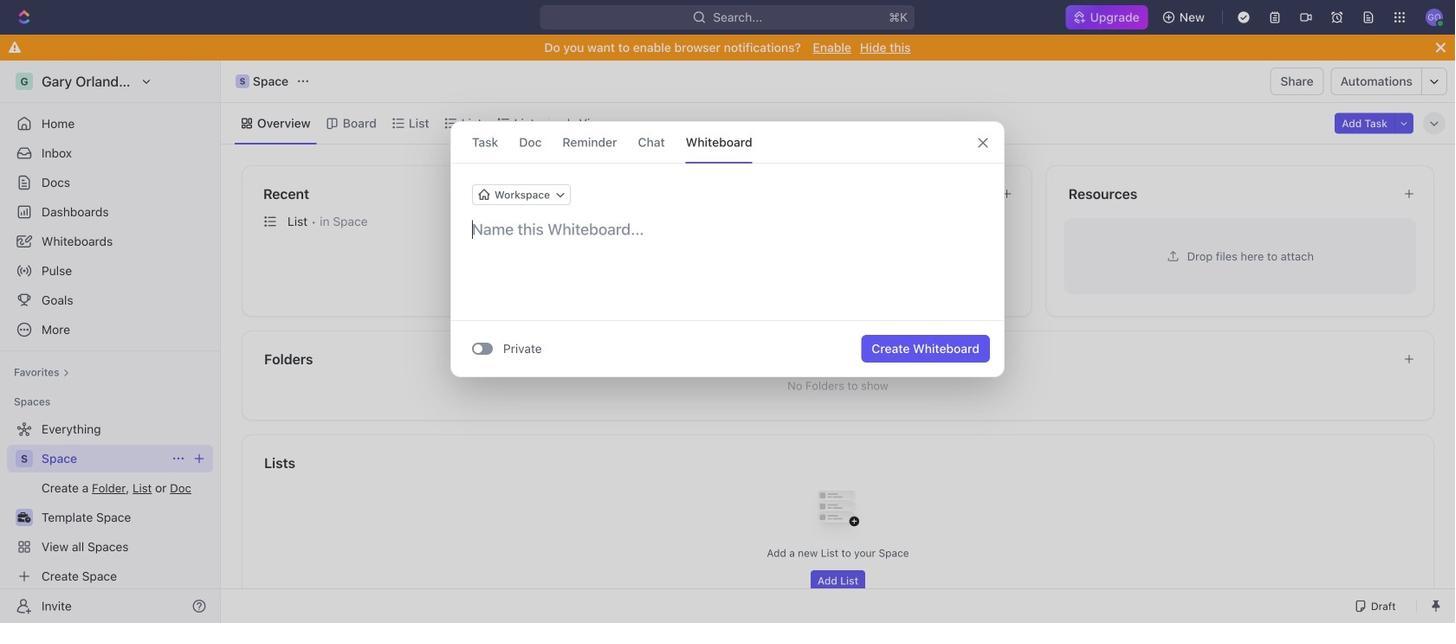 Task type: locate. For each thing, give the bounding box(es) containing it.
0 vertical spatial space, , element
[[236, 75, 250, 88]]

sidebar navigation
[[0, 61, 221, 624]]

dialog
[[451, 121, 1005, 378]]

0 horizontal spatial space, , element
[[16, 451, 33, 468]]

tree inside sidebar navigation
[[7, 416, 213, 591]]

space, , element inside tree
[[16, 451, 33, 468]]

tree
[[7, 416, 213, 591]]

1 vertical spatial space, , element
[[16, 451, 33, 468]]

space, , element
[[236, 75, 250, 88], [16, 451, 33, 468]]



Task type: vqa. For each thing, say whether or not it's contained in the screenshot.
tree inside the SIDEBAR navigation
yes



Task type: describe. For each thing, give the bounding box(es) containing it.
no lists icon. image
[[804, 477, 873, 547]]

Name this Whiteboard... field
[[451, 219, 1004, 240]]

1 horizontal spatial space, , element
[[236, 75, 250, 88]]



